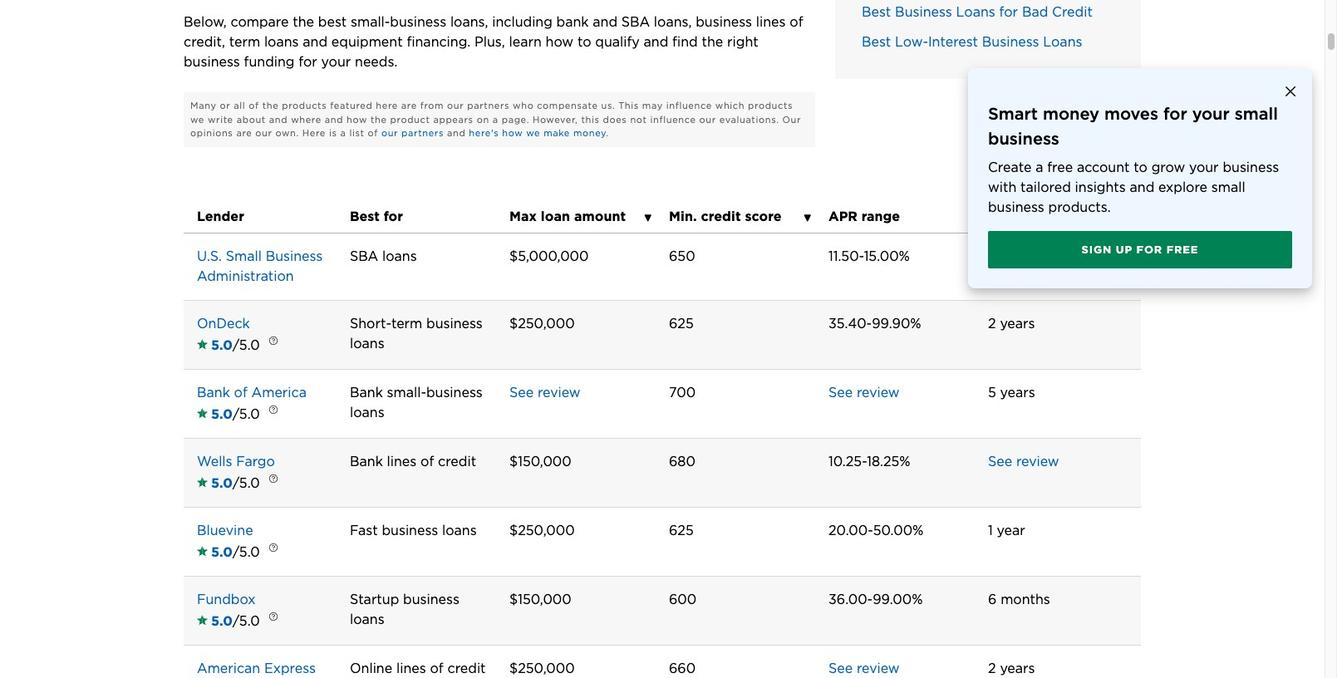 Task type: vqa. For each thing, say whether or not it's contained in the screenshot.
Best for Savings
no



Task type: describe. For each thing, give the bounding box(es) containing it.
▼ for amount
[[644, 212, 652, 224]]

score
[[745, 208, 782, 224]]

here
[[376, 100, 398, 111]]

u.s.
[[197, 248, 222, 264]]

wells
[[197, 454, 232, 469]]

american
[[197, 661, 260, 676]]

$250,000 for short-term business loans
[[510, 316, 575, 331]]

bank
[[557, 14, 589, 30]]

free
[[1048, 160, 1074, 175]]

american express link
[[197, 661, 328, 678]]

$5,000,000
[[510, 248, 589, 264]]

best business loans for bad credit link
[[862, 2, 1115, 29]]

fundbox link
[[197, 592, 256, 607]]

grow
[[1152, 160, 1186, 175]]

our partners link
[[382, 127, 444, 139]]

small
[[226, 248, 262, 264]]

1 vertical spatial money
[[574, 127, 606, 139]]

appears
[[434, 114, 474, 125]]

tooltip image for wells fargo
[[255, 464, 292, 501]]

apr
[[829, 208, 858, 224]]

compensate
[[537, 100, 598, 111]]

5.0 link for bluevine
[[211, 543, 233, 563]]

5.0 for bank of america
[[211, 406, 233, 422]]

2 loans, from the left
[[654, 14, 692, 30]]

credit for $250,000
[[448, 661, 486, 676]]

5.0 link for bank of america
[[211, 405, 233, 424]]

50.00%
[[874, 523, 924, 538]]

$250,000 for online lines of credit
[[510, 661, 575, 676]]

u.s. small business administration link
[[197, 248, 323, 284]]

how inside many or all of the products featured here are from our partners who compensate us. this may influence which products we write about and where and how the product appears on a page. however, this does not influence our evaluations. our opinions are our own. here is a list of
[[347, 114, 368, 125]]

and down the appears
[[447, 127, 466, 139]]

the right find at the top right
[[702, 34, 724, 50]]

680
[[669, 454, 696, 469]]

funding
[[244, 54, 295, 70]]

from
[[421, 100, 444, 111]]

business inside startup business loans
[[403, 592, 460, 607]]

lender
[[197, 208, 244, 224]]

2 vertical spatial how
[[502, 127, 523, 139]]

20.00-50.00%
[[829, 523, 924, 538]]

tooltip image
[[255, 602, 292, 639]]

35.40-99.90%
[[829, 316, 922, 331]]

best low-interest business loans link
[[862, 32, 1115, 52]]

smart
[[989, 104, 1038, 124]]

express
[[264, 661, 316, 676]]

best business loans for bad credit
[[862, 4, 1093, 20]]

$150,000 for startup business loans
[[510, 592, 572, 607]]

max for max term length
[[989, 208, 1016, 224]]

up
[[1116, 244, 1133, 256]]

max loan amount
[[510, 208, 626, 224]]

25
[[989, 248, 1005, 264]]

administration
[[197, 268, 294, 284]]

2 years for 625
[[989, 316, 1036, 331]]

wells fargo link
[[197, 454, 275, 469]]

below, compare the best small-business loans, including bank and sba loans, business lines of credit, term loans and equipment financing. plus, learn how to qualify and find the right business funding for your needs.
[[184, 14, 808, 70]]

business inside u.s. small business administration
[[266, 248, 323, 264]]

explore
[[1159, 180, 1208, 195]]

loan
[[541, 208, 570, 224]]

equipment
[[332, 34, 403, 50]]

0 horizontal spatial a
[[340, 127, 346, 139]]

free
[[1167, 244, 1199, 256]]

ondeck
[[197, 316, 250, 331]]

years for 700
[[1001, 385, 1036, 400]]

6
[[989, 592, 997, 607]]

bank small-business loans
[[350, 385, 483, 420]]

99.90%
[[872, 316, 922, 331]]

the left best
[[293, 14, 314, 30]]

opinions
[[190, 127, 233, 139]]

loans inside below, compare the best small-business loans, including bank and sba loans, business lines of credit, term loans and equipment financing. plus, learn how to qualify and find the right business funding for your needs.
[[264, 34, 299, 50]]

max term length
[[989, 208, 1100, 224]]

our down about
[[256, 127, 272, 139]]

5.0 for ondeck
[[211, 337, 233, 353]]

including
[[492, 14, 553, 30]]

small- inside bank small-business loans
[[387, 385, 426, 400]]

0 vertical spatial credit
[[701, 208, 741, 224]]

interest
[[929, 34, 979, 50]]

our
[[783, 114, 802, 125]]

best for
[[350, 208, 403, 224]]

own.
[[276, 127, 299, 139]]

▼ for score
[[804, 212, 812, 224]]

may
[[643, 100, 663, 111]]

700
[[669, 385, 696, 400]]

make
[[544, 127, 570, 139]]

0 horizontal spatial sba
[[350, 248, 379, 264]]

2 products from the left
[[748, 100, 793, 111]]

partners inside many or all of the products featured here are from our partners who compensate us. this may influence which products we write about and where and how the product appears on a page. however, this does not influence our evaluations. our opinions are our own. here is a list of
[[467, 100, 510, 111]]

1 products from the left
[[282, 100, 327, 111]]

this
[[581, 114, 600, 125]]

2 for 660
[[989, 661, 997, 676]]

best for best business loans for bad credit
[[862, 4, 892, 20]]

our up the appears
[[447, 100, 464, 111]]

startup
[[350, 592, 399, 607]]

bank for bank of america
[[197, 385, 230, 400]]

0 vertical spatial influence
[[667, 100, 712, 111]]

write
[[208, 114, 233, 125]]

min. credit score
[[669, 208, 782, 224]]

660
[[669, 661, 696, 676]]

1 year
[[989, 523, 1026, 538]]

2 years for 660
[[989, 661, 1036, 676]]

short-
[[350, 316, 392, 331]]

5.0 for wells fargo
[[211, 475, 233, 491]]

5.0 /5.0 for bank of america
[[211, 406, 268, 422]]

this
[[619, 100, 639, 111]]

page.
[[502, 114, 530, 125]]

about
[[237, 114, 266, 125]]

where
[[291, 114, 322, 125]]

needs.
[[355, 54, 398, 70]]

min.
[[669, 208, 697, 224]]

right
[[728, 34, 759, 50]]

5.0 for bluevine
[[211, 544, 233, 560]]

5.0 /5.0 for bluevine
[[211, 544, 268, 560]]

years for 625
[[1001, 316, 1036, 331]]

year
[[997, 523, 1026, 538]]

money inside the smart money moves for your small business
[[1043, 104, 1100, 124]]

best for best low-interest business loans
[[862, 34, 892, 50]]

tooltip image for bank of america
[[255, 395, 292, 432]]

11.50-
[[829, 248, 864, 264]]

bank of america link
[[197, 385, 307, 400]]

and up "qualify" at the top left of the page
[[593, 14, 618, 30]]

your inside the smart money moves for your small business
[[1193, 104, 1230, 124]]

months
[[1001, 592, 1051, 607]]

smart money moves for your small business
[[989, 104, 1279, 149]]

625 for 20.00-
[[669, 523, 694, 538]]

however,
[[533, 114, 578, 125]]

small inside create a free account to grow your business with tailored insights and explore small business products.
[[1212, 180, 1246, 195]]

our down which
[[700, 114, 717, 125]]

.
[[606, 127, 609, 139]]

close image
[[1281, 81, 1300, 101]]

how inside below, compare the best small-business loans, including bank and sba loans, business lines of credit, term loans and equipment financing. plus, learn how to qualify and find the right business funding for your needs.
[[546, 34, 574, 50]]



Task type: locate. For each thing, give the bounding box(es) containing it.
and up own.
[[269, 114, 288, 125]]

to inside create a free account to grow your business with tailored insights and explore small business products.
[[1134, 160, 1148, 175]]

for inside the smart money moves for your small business
[[1164, 104, 1188, 124]]

money
[[1043, 104, 1100, 124], [574, 127, 606, 139]]

5.0 down wells
[[211, 475, 233, 491]]

are down about
[[236, 127, 252, 139]]

for up the sba loans
[[384, 208, 403, 224]]

of inside below, compare the best small-business loans, including bank and sba loans, business lines of credit, term loans and equipment financing. plus, learn how to qualify and find the right business funding for your needs.
[[790, 14, 804, 30]]

lines down bank small-business loans
[[387, 454, 417, 469]]

a right on
[[493, 114, 499, 125]]

0 vertical spatial we
[[190, 114, 205, 125]]

2 horizontal spatial a
[[1036, 160, 1044, 175]]

credit for $150,000
[[438, 454, 477, 469]]

term down the compare
[[229, 34, 260, 50]]

to inside below, compare the best small-business loans, including bank and sba loans, business lines of credit, term loans and equipment financing. plus, learn how to qualify and find the right business funding for your needs.
[[578, 34, 592, 50]]

4 5.0 /5.0 from the top
[[211, 544, 268, 560]]

see
[[510, 385, 534, 400], [829, 385, 853, 400], [989, 454, 1013, 469], [829, 661, 853, 676]]

/5.0 for bluevine
[[233, 544, 260, 560]]

5.0 for fundbox
[[211, 613, 233, 629]]

for left bad
[[1000, 4, 1019, 20]]

or
[[220, 100, 231, 111]]

0 vertical spatial small
[[1235, 104, 1279, 124]]

amount
[[574, 208, 626, 224]]

/5.0 for ondeck
[[233, 337, 260, 353]]

2 down 6
[[989, 661, 997, 676]]

loans, up plus,
[[451, 14, 488, 30]]

5.0 /5.0 down bank of america
[[211, 406, 268, 422]]

business up low-
[[896, 4, 953, 20]]

tooltip image for bluevine
[[255, 533, 292, 570]]

1 horizontal spatial products
[[748, 100, 793, 111]]

for inside below, compare the best small-business loans, including bank and sba loans, business lines of credit, term loans and equipment financing. plus, learn how to qualify and find the right business funding for your needs.
[[299, 54, 317, 70]]

5.0 /5.0 for fundbox
[[211, 613, 268, 629]]

credit
[[1053, 4, 1093, 20]]

0 vertical spatial best
[[862, 4, 892, 20]]

fast business loans
[[350, 523, 477, 538]]

0 horizontal spatial loans,
[[451, 14, 488, 30]]

we down page.
[[526, 127, 541, 139]]

business
[[390, 14, 447, 30], [696, 14, 752, 30], [184, 54, 240, 70], [989, 129, 1060, 149], [1223, 160, 1280, 175], [989, 200, 1045, 215], [427, 316, 483, 331], [426, 385, 483, 400], [382, 523, 438, 538], [403, 592, 460, 607]]

lines right online
[[397, 661, 426, 676]]

2 5.0 from the top
[[211, 406, 233, 422]]

business inside the smart money moves for your small business
[[989, 129, 1060, 149]]

bank for bank lines of credit
[[350, 454, 383, 469]]

0 horizontal spatial money
[[574, 127, 606, 139]]

money up free
[[1043, 104, 1100, 124]]

create a free account to grow your business with tailored insights and explore small business products.
[[989, 160, 1280, 215]]

0 horizontal spatial to
[[578, 34, 592, 50]]

sba
[[622, 14, 650, 30], [350, 248, 379, 264]]

our
[[447, 100, 464, 111], [700, 114, 717, 125], [256, 127, 272, 139], [382, 127, 398, 139]]

1 vertical spatial influence
[[651, 114, 696, 125]]

1 horizontal spatial partners
[[467, 100, 510, 111]]

0 vertical spatial money
[[1043, 104, 1100, 124]]

products up where
[[282, 100, 327, 111]]

5.0 link down wells
[[211, 474, 233, 494]]

credit,
[[184, 34, 225, 50]]

best inside best low-interest business loans link
[[862, 34, 892, 50]]

lines for $150,000
[[387, 454, 417, 469]]

1 vertical spatial sba
[[350, 248, 379, 264]]

for right funding
[[299, 54, 317, 70]]

does
[[603, 114, 627, 125]]

18.25%
[[867, 454, 911, 469]]

partners
[[467, 100, 510, 111], [402, 127, 444, 139]]

length
[[1056, 208, 1100, 224]]

5
[[989, 385, 997, 400]]

3 /5.0 from the top
[[233, 475, 260, 491]]

and inside create a free account to grow your business with tailored insights and explore small business products.
[[1130, 180, 1155, 195]]

1 vertical spatial small
[[1212, 180, 1246, 195]]

partners up on
[[467, 100, 510, 111]]

5 /5.0 from the top
[[233, 613, 260, 629]]

bank up fast at the bottom left of page
[[350, 454, 383, 469]]

2 horizontal spatial business
[[983, 34, 1040, 50]]

featured
[[330, 100, 373, 111]]

years for 650
[[1009, 248, 1044, 264]]

compare
[[231, 14, 289, 30]]

0 horizontal spatial business
[[266, 248, 323, 264]]

lines up right at the top of page
[[756, 14, 786, 30]]

1 5.0 link from the top
[[211, 336, 233, 355]]

20.00-
[[829, 523, 874, 538]]

1 horizontal spatial business
[[896, 4, 953, 20]]

influence down may
[[651, 114, 696, 125]]

review
[[538, 385, 581, 400], [857, 385, 900, 400], [1017, 454, 1060, 469], [857, 661, 900, 676]]

business down best business loans for bad credit link
[[983, 34, 1040, 50]]

▼
[[644, 212, 652, 224], [804, 212, 812, 224]]

0 horizontal spatial partners
[[402, 127, 444, 139]]

a inside create a free account to grow your business with tailored insights and explore small business products.
[[1036, 160, 1044, 175]]

we inside many or all of the products featured here are from our partners who compensate us. this may influence which products we write about and where and how the product appears on a page. however, this does not influence our evaluations. our opinions are our own. here is a list of
[[190, 114, 205, 125]]

1 horizontal spatial a
[[493, 114, 499, 125]]

2 tooltip image from the top
[[255, 395, 292, 432]]

years down 25 years
[[1001, 316, 1036, 331]]

sba inside below, compare the best small-business loans, including bank and sba loans, business lines of credit, term loans and equipment financing. plus, learn how to qualify and find the right business funding for your needs.
[[622, 14, 650, 30]]

years down 6 months
[[1001, 661, 1036, 676]]

term inside below, compare the best small-business loans, including bank and sba loans, business lines of credit, term loans and equipment financing. plus, learn how to qualify and find the right business funding for your needs.
[[229, 34, 260, 50]]

4 5.0 link from the top
[[211, 543, 233, 563]]

/5.0 for fundbox
[[233, 613, 260, 629]]

tailored
[[1021, 180, 1072, 195]]

bluevine
[[197, 523, 253, 538]]

$250,000 for fast business loans
[[510, 523, 575, 538]]

3 5.0 /5.0 from the top
[[211, 475, 268, 491]]

1 vertical spatial small-
[[387, 385, 426, 400]]

1 vertical spatial $150,000
[[510, 592, 572, 607]]

2 vertical spatial $250,000
[[510, 661, 575, 676]]

36.00-
[[829, 592, 873, 607]]

5.0 link down ondeck link
[[211, 336, 233, 355]]

2 2 from the top
[[989, 661, 997, 676]]

bank for bank small-business loans
[[350, 385, 383, 400]]

here
[[302, 127, 326, 139]]

5.0 /5.0 down fundbox
[[211, 613, 268, 629]]

is
[[329, 127, 337, 139]]

a left free
[[1036, 160, 1044, 175]]

625 down 650
[[669, 316, 694, 331]]

fundbox
[[197, 592, 256, 607]]

products
[[282, 100, 327, 111], [748, 100, 793, 111]]

1 max from the left
[[510, 208, 537, 224]]

2 vertical spatial term
[[392, 316, 423, 331]]

how down page.
[[502, 127, 523, 139]]

loans down bank lines of credit
[[442, 523, 477, 538]]

loans up funding
[[264, 34, 299, 50]]

0 vertical spatial sba
[[622, 14, 650, 30]]

1 horizontal spatial to
[[1134, 160, 1148, 175]]

max for max loan amount
[[510, 208, 537, 224]]

1 vertical spatial are
[[236, 127, 252, 139]]

1 horizontal spatial are
[[401, 100, 417, 111]]

many or all of the products featured here are from our partners who compensate us. this may influence which products we write about and where and how the product appears on a page. however, this does not influence our evaluations. our opinions are our own. here is a list of
[[190, 100, 802, 139]]

1 tooltip image from the top
[[255, 326, 292, 363]]

moves
[[1105, 104, 1159, 124]]

see review
[[510, 385, 581, 400], [829, 385, 900, 400], [989, 454, 1060, 469], [829, 661, 900, 676]]

625 down 680
[[669, 523, 694, 538]]

0 horizontal spatial products
[[282, 100, 327, 111]]

3 $250,000 from the top
[[510, 661, 575, 676]]

here's
[[469, 127, 499, 139]]

0 vertical spatial 2 years
[[989, 316, 1036, 331]]

2 max from the left
[[989, 208, 1016, 224]]

our partners and here's how we make money .
[[382, 127, 609, 139]]

2 horizontal spatial term
[[1020, 208, 1052, 224]]

5 5.0 link from the top
[[211, 612, 233, 632]]

25 years
[[989, 248, 1044, 264]]

1 vertical spatial we
[[526, 127, 541, 139]]

startup business loans
[[350, 592, 460, 627]]

best for best for
[[350, 208, 380, 224]]

evaluations.
[[720, 114, 780, 125]]

0 horizontal spatial are
[[236, 127, 252, 139]]

2 ▼ from the left
[[804, 212, 812, 224]]

how up list
[[347, 114, 368, 125]]

1 vertical spatial 2
[[989, 661, 997, 676]]

2 down 25
[[989, 316, 997, 331]]

0 vertical spatial term
[[229, 34, 260, 50]]

1 vertical spatial 2 years
[[989, 661, 1036, 676]]

for right moves
[[1164, 104, 1188, 124]]

1 horizontal spatial sba
[[622, 14, 650, 30]]

bad
[[1023, 4, 1049, 20]]

2 for 625
[[989, 316, 997, 331]]

your inside create a free account to grow your business with tailored insights and explore small business products.
[[1190, 160, 1219, 175]]

2 vertical spatial your
[[1190, 160, 1219, 175]]

36.00-99.00%
[[829, 592, 923, 607]]

and left find at the top right
[[644, 34, 669, 50]]

the down here
[[371, 114, 387, 125]]

5.0 link down bank of america link
[[211, 405, 233, 424]]

term down "tailored"
[[1020, 208, 1052, 224]]

loans up bank lines of credit
[[350, 405, 385, 420]]

how down bank
[[546, 34, 574, 50]]

fast
[[350, 523, 378, 538]]

range
[[862, 208, 900, 224]]

0 vertical spatial $250,000
[[510, 316, 575, 331]]

1 horizontal spatial we
[[526, 127, 541, 139]]

0 vertical spatial $150,000
[[510, 454, 572, 469]]

0 vertical spatial loans
[[957, 4, 996, 20]]

insights
[[1076, 180, 1126, 195]]

business right small
[[266, 248, 323, 264]]

fargo
[[236, 454, 275, 469]]

loans, up find at the top right
[[654, 14, 692, 30]]

our down product
[[382, 127, 398, 139]]

1 vertical spatial 625
[[669, 523, 694, 538]]

we
[[190, 114, 205, 125], [526, 127, 541, 139]]

650
[[669, 248, 696, 264]]

tooltip image for ondeck
[[255, 326, 292, 363]]

/5.0 for bank of america
[[233, 406, 260, 422]]

5 5.0 from the top
[[211, 613, 233, 629]]

0 vertical spatial your
[[321, 54, 351, 70]]

2 625 from the top
[[669, 523, 694, 538]]

1 vertical spatial how
[[347, 114, 368, 125]]

1 horizontal spatial term
[[392, 316, 423, 331]]

products up "evaluations."
[[748, 100, 793, 111]]

tooltip image right bluevine
[[255, 533, 292, 570]]

best inside best business loans for bad credit link
[[862, 4, 892, 20]]

american express
[[197, 661, 328, 678]]

1 horizontal spatial ▼
[[804, 212, 812, 224]]

1 /5.0 from the top
[[233, 337, 260, 353]]

and down grow
[[1130, 180, 1155, 195]]

online lines of credit
[[350, 661, 486, 676]]

we down many
[[190, 114, 205, 125]]

tooltip image right wells
[[255, 464, 292, 501]]

6 months
[[989, 592, 1051, 607]]

years for 660
[[1001, 661, 1036, 676]]

1 vertical spatial to
[[1134, 160, 1148, 175]]

years right 25
[[1009, 248, 1044, 264]]

0 vertical spatial 625
[[669, 316, 694, 331]]

4 5.0 from the top
[[211, 544, 233, 560]]

bank inside bank small-business loans
[[350, 385, 383, 400]]

small- up equipment
[[351, 14, 390, 30]]

lines for $250,000
[[397, 661, 426, 676]]

1 vertical spatial loans
[[1044, 34, 1083, 50]]

max down with
[[989, 208, 1016, 224]]

2 5.0 link from the top
[[211, 405, 233, 424]]

and up is
[[325, 114, 343, 125]]

tooltip image up america
[[255, 326, 292, 363]]

loans inside short-term business loans
[[350, 336, 385, 351]]

5.0 /5.0 for wells fargo
[[211, 475, 268, 491]]

term for short-term business loans
[[392, 316, 423, 331]]

a right is
[[340, 127, 346, 139]]

/5.0 for wells fargo
[[233, 475, 260, 491]]

1 2 years from the top
[[989, 316, 1036, 331]]

2 $250,000 from the top
[[510, 523, 575, 538]]

1 vertical spatial credit
[[438, 454, 477, 469]]

1 625 from the top
[[669, 316, 694, 331]]

tooltip image
[[255, 326, 292, 363], [255, 395, 292, 432], [255, 464, 292, 501], [255, 533, 292, 570]]

5.0 link for wells fargo
[[211, 474, 233, 494]]

loans down best for
[[383, 248, 417, 264]]

5.0 link down fundbox
[[211, 612, 233, 632]]

▼ left apr
[[804, 212, 812, 224]]

2 vertical spatial credit
[[448, 661, 486, 676]]

qualify
[[596, 34, 640, 50]]

$150,000 for bank lines of credit
[[510, 454, 572, 469]]

3 5.0 from the top
[[211, 475, 233, 491]]

credit
[[701, 208, 741, 224], [438, 454, 477, 469], [448, 661, 486, 676]]

years right 5
[[1001, 385, 1036, 400]]

5.0 down bank of america link
[[211, 406, 233, 422]]

2 /5.0 from the top
[[233, 406, 260, 422]]

2 vertical spatial business
[[266, 248, 323, 264]]

loans down short-
[[350, 336, 385, 351]]

5.0 /5.0 down bluevine
[[211, 544, 268, 560]]

bank down short-
[[350, 385, 383, 400]]

apr range
[[829, 208, 900, 224]]

business inside bank small-business loans
[[426, 385, 483, 400]]

2 vertical spatial a
[[1036, 160, 1044, 175]]

5.0 /5.0 down ondeck link
[[211, 337, 268, 353]]

lines inside below, compare the best small-business loans, including bank and sba loans, business lines of credit, term loans and equipment financing. plus, learn how to qualify and find the right business funding for your needs.
[[756, 14, 786, 30]]

0 horizontal spatial we
[[190, 114, 205, 125]]

5.0 link down bluevine
[[211, 543, 233, 563]]

with
[[989, 180, 1017, 195]]

15.00%
[[864, 248, 910, 264]]

small inside the smart money moves for your small business
[[1235, 104, 1279, 124]]

/5.0 down ondeck link
[[233, 337, 260, 353]]

1 ▼ from the left
[[644, 212, 652, 224]]

0 vertical spatial 2
[[989, 316, 997, 331]]

wells fargo
[[197, 454, 275, 469]]

1 vertical spatial partners
[[402, 127, 444, 139]]

tooltip image up fargo
[[255, 395, 292, 432]]

best
[[862, 4, 892, 20], [862, 34, 892, 50], [350, 208, 380, 224]]

2 vertical spatial best
[[350, 208, 380, 224]]

1 horizontal spatial max
[[989, 208, 1016, 224]]

bank left america
[[197, 385, 230, 400]]

list
[[350, 127, 365, 139]]

term inside the max term length link
[[1020, 208, 1052, 224]]

small
[[1235, 104, 1279, 124], [1212, 180, 1246, 195]]

1 5.0 /5.0 from the top
[[211, 337, 268, 353]]

5.0 down bluevine
[[211, 544, 233, 560]]

/5.0 down bluevine
[[233, 544, 260, 560]]

/5.0 down the 'fundbox' link
[[233, 613, 260, 629]]

money down "this"
[[574, 127, 606, 139]]

best low-interest business loans
[[862, 34, 1083, 50]]

0 vertical spatial a
[[493, 114, 499, 125]]

5.0 link for ondeck
[[211, 336, 233, 355]]

3 tooltip image from the top
[[255, 464, 292, 501]]

sign up for free link
[[989, 231, 1293, 269]]

loans inside bank small-business loans
[[350, 405, 385, 420]]

1 vertical spatial term
[[1020, 208, 1052, 224]]

1 vertical spatial a
[[340, 127, 346, 139]]

1 vertical spatial business
[[983, 34, 1040, 50]]

1 5.0 from the top
[[211, 337, 233, 353]]

partners down product
[[402, 127, 444, 139]]

max term length link
[[989, 207, 1142, 227]]

1 loans, from the left
[[451, 14, 488, 30]]

your inside below, compare the best small-business loans, including bank and sba loans, business lines of credit, term loans and equipment financing. plus, learn how to qualify and find the right business funding for your needs.
[[321, 54, 351, 70]]

0 vertical spatial to
[[578, 34, 592, 50]]

term for max term length
[[1020, 208, 1052, 224]]

1 vertical spatial $250,000
[[510, 523, 575, 538]]

2 horizontal spatial how
[[546, 34, 574, 50]]

the
[[293, 14, 314, 30], [702, 34, 724, 50], [262, 100, 279, 111], [371, 114, 387, 125]]

below,
[[184, 14, 227, 30]]

0 vertical spatial partners
[[467, 100, 510, 111]]

small- down short-term business loans
[[387, 385, 426, 400]]

0 vertical spatial how
[[546, 34, 574, 50]]

financing.
[[407, 34, 471, 50]]

sba loans
[[350, 248, 417, 264]]

the up about
[[262, 100, 279, 111]]

0 horizontal spatial max
[[510, 208, 537, 224]]

2 years down 25 years
[[989, 316, 1036, 331]]

1 $150,000 from the top
[[510, 454, 572, 469]]

2 2 years from the top
[[989, 661, 1036, 676]]

/5.0 down fargo
[[233, 475, 260, 491]]

3 5.0 link from the top
[[211, 474, 233, 494]]

1 vertical spatial best
[[862, 34, 892, 50]]

1 horizontal spatial how
[[502, 127, 523, 139]]

1
[[989, 523, 993, 538]]

loans inside startup business loans
[[350, 612, 385, 627]]

and down best
[[303, 34, 328, 50]]

5 5.0 /5.0 from the top
[[211, 613, 268, 629]]

loans down startup
[[350, 612, 385, 627]]

loans down credit
[[1044, 34, 1083, 50]]

2 years down 6 months
[[989, 661, 1036, 676]]

1 horizontal spatial loans
[[1044, 34, 1083, 50]]

0 horizontal spatial how
[[347, 114, 368, 125]]

2 5.0 /5.0 from the top
[[211, 406, 268, 422]]

max left "loan"
[[510, 208, 537, 224]]

term down the sba loans
[[392, 316, 423, 331]]

term inside short-term business loans
[[392, 316, 423, 331]]

4 /5.0 from the top
[[233, 544, 260, 560]]

are up product
[[401, 100, 417, 111]]

5.0 link for fundbox
[[211, 612, 233, 632]]

0 vertical spatial are
[[401, 100, 417, 111]]

11.50-15.00%
[[829, 248, 910, 264]]

5.0 down fundbox
[[211, 613, 233, 629]]

small-
[[351, 14, 390, 30], [387, 385, 426, 400]]

america
[[252, 385, 307, 400]]

5.0 /5.0 down wells fargo link at bottom
[[211, 475, 268, 491]]

small- inside below, compare the best small-business loans, including bank and sba loans, business lines of credit, term loans and equipment financing. plus, learn how to qualify and find the right business funding for your needs.
[[351, 14, 390, 30]]

2 $150,000 from the top
[[510, 592, 572, 607]]

600
[[669, 592, 697, 607]]

0 vertical spatial small-
[[351, 14, 390, 30]]

625 for 35.40-
[[669, 316, 694, 331]]

to left grow
[[1134, 160, 1148, 175]]

0 horizontal spatial ▼
[[644, 212, 652, 224]]

5.0 /5.0 for ondeck
[[211, 337, 268, 353]]

sba down best for
[[350, 248, 379, 264]]

influence right may
[[667, 100, 712, 111]]

1 horizontal spatial loans,
[[654, 14, 692, 30]]

4 tooltip image from the top
[[255, 533, 292, 570]]

0 vertical spatial business
[[896, 4, 953, 20]]

loans up best low-interest business loans on the right of the page
[[957, 4, 996, 20]]

1 $250,000 from the top
[[510, 316, 575, 331]]

business inside short-term business loans
[[427, 316, 483, 331]]

for
[[1137, 244, 1163, 256]]

for inside best business loans for bad credit link
[[1000, 4, 1019, 20]]

1 vertical spatial lines
[[387, 454, 417, 469]]

5.0 down ondeck link
[[211, 337, 233, 353]]

0 horizontal spatial loans
[[957, 4, 996, 20]]

online
[[350, 661, 393, 676]]

loans
[[957, 4, 996, 20], [1044, 34, 1083, 50]]

625
[[669, 316, 694, 331], [669, 523, 694, 538]]

0 vertical spatial lines
[[756, 14, 786, 30]]

1 2 from the top
[[989, 316, 997, 331]]

to down bank
[[578, 34, 592, 50]]

2 years
[[989, 316, 1036, 331], [989, 661, 1036, 676]]

1 vertical spatial your
[[1193, 104, 1230, 124]]

2 vertical spatial lines
[[397, 661, 426, 676]]

0 horizontal spatial term
[[229, 34, 260, 50]]

1 horizontal spatial money
[[1043, 104, 1100, 124]]



